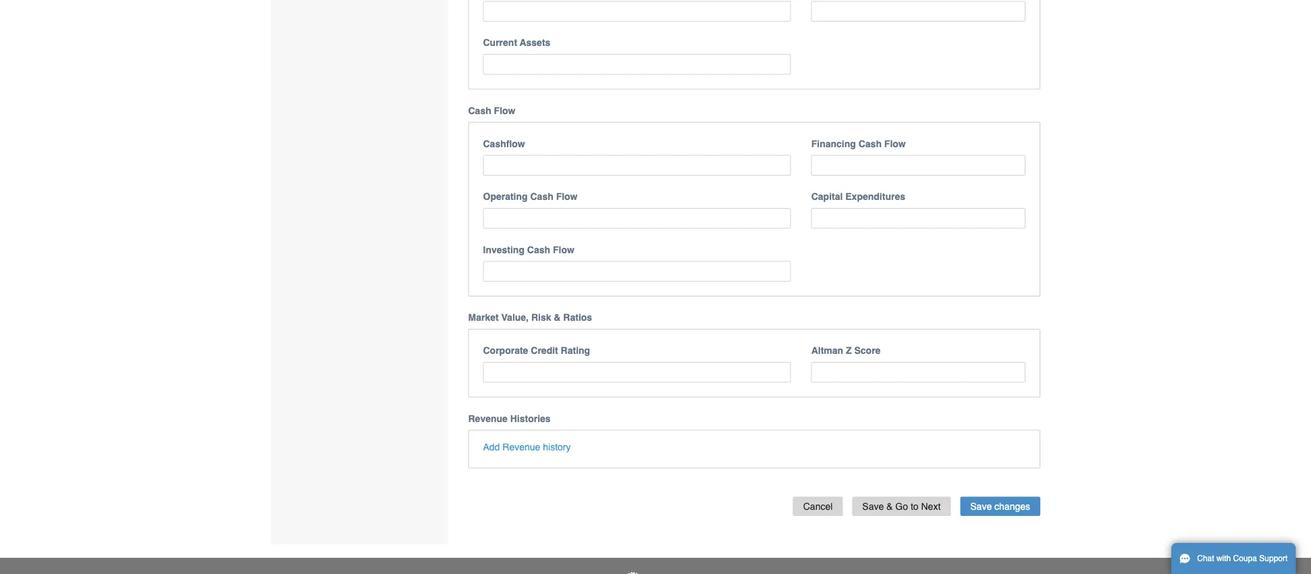 Task type: locate. For each thing, give the bounding box(es) containing it.
to
[[911, 501, 919, 512]]

add
[[483, 441, 500, 452]]

save for save & go to next
[[863, 501, 884, 512]]

cash
[[468, 105, 492, 116], [859, 138, 882, 149], [531, 191, 554, 202], [527, 244, 551, 255]]

flow right investing
[[553, 244, 575, 255]]

flow up the financing cash flow text field
[[885, 138, 906, 149]]

0 horizontal spatial &
[[554, 312, 561, 323]]

cashflow
[[483, 138, 525, 149]]

cash for financing cash flow
[[859, 138, 882, 149]]

with
[[1217, 554, 1231, 563]]

revenue up add
[[468, 413, 508, 424]]

Cashflow text field
[[483, 155, 791, 176]]

save
[[863, 501, 884, 512], [971, 501, 992, 512]]

corporate
[[483, 345, 528, 356]]

0 vertical spatial &
[[554, 312, 561, 323]]

1 vertical spatial revenue
[[503, 441, 541, 452]]

corporate credit rating
[[483, 345, 590, 356]]

1 horizontal spatial &
[[887, 501, 893, 512]]

value,
[[502, 312, 529, 323]]

cash right "financing"
[[859, 138, 882, 149]]

investing
[[483, 244, 525, 255]]

altman z score
[[812, 345, 881, 356]]

investing cash flow
[[483, 244, 575, 255]]

add revenue history button
[[483, 440, 571, 453]]

1 save from the left
[[863, 501, 884, 512]]

save left "go"
[[863, 501, 884, 512]]

cancel
[[804, 501, 833, 512]]

0 horizontal spatial save
[[863, 501, 884, 512]]

& inside save & go to next button
[[887, 501, 893, 512]]

Current Assets text field
[[483, 54, 791, 75]]

cancel link
[[793, 497, 843, 516]]

save left changes
[[971, 501, 992, 512]]

2 save from the left
[[971, 501, 992, 512]]

flow right operating
[[556, 191, 578, 202]]

Financing Cash Flow text field
[[812, 155, 1026, 176]]

Net PPE text field
[[812, 1, 1026, 22]]

chat
[[1198, 554, 1215, 563]]

revenue down histories
[[503, 441, 541, 452]]

current assets
[[483, 37, 551, 48]]

revenue
[[468, 413, 508, 424], [503, 441, 541, 452]]

flow
[[494, 105, 516, 116], [885, 138, 906, 149], [556, 191, 578, 202], [553, 244, 575, 255]]

market value, risk & ratios
[[468, 312, 592, 323]]

1 horizontal spatial save
[[971, 501, 992, 512]]

cash right operating
[[531, 191, 554, 202]]

flow for investing cash flow
[[553, 244, 575, 255]]

score
[[855, 345, 881, 356]]

& left "go"
[[887, 501, 893, 512]]

Altman Z Score text field
[[812, 362, 1026, 383]]

&
[[554, 312, 561, 323], [887, 501, 893, 512]]

1 vertical spatial &
[[887, 501, 893, 512]]

flow up cashflow
[[494, 105, 516, 116]]

z
[[846, 345, 852, 356]]

financing
[[812, 138, 856, 149]]

cash flow
[[468, 105, 516, 116]]

Investing Cash Flow text field
[[483, 261, 791, 282]]

cash up cashflow
[[468, 105, 492, 116]]

& right risk
[[554, 312, 561, 323]]

chat with coupa support button
[[1172, 543, 1296, 574]]

cash right investing
[[527, 244, 551, 255]]

save changes button
[[961, 497, 1041, 516]]

go
[[896, 501, 908, 512]]

Corporate Credit Rating text field
[[483, 362, 791, 383]]

coupa supplier portal image
[[622, 571, 690, 574]]

save changes
[[971, 501, 1031, 512]]

coupa
[[1234, 554, 1258, 563]]

Capital Expenditures text field
[[812, 208, 1026, 229]]



Task type: describe. For each thing, give the bounding box(es) containing it.
current
[[483, 37, 517, 48]]

cash for operating cash flow
[[531, 191, 554, 202]]

save for save changes
[[971, 501, 992, 512]]

revenue inside button
[[503, 441, 541, 452]]

flow for operating cash flow
[[556, 191, 578, 202]]

ratios
[[564, 312, 592, 323]]

Total Equity text field
[[483, 1, 791, 22]]

operating cash flow
[[483, 191, 578, 202]]

flow for financing cash flow
[[885, 138, 906, 149]]

histories
[[510, 413, 551, 424]]

revenue histories
[[468, 413, 551, 424]]

save & go to next button
[[853, 497, 951, 516]]

cash for investing cash flow
[[527, 244, 551, 255]]

next
[[922, 501, 941, 512]]

changes
[[995, 501, 1031, 512]]

credit
[[531, 345, 558, 356]]

add revenue history
[[483, 441, 571, 452]]

assets
[[520, 37, 551, 48]]

Operating Cash Flow text field
[[483, 208, 791, 229]]

rating
[[561, 345, 590, 356]]

financing cash flow
[[812, 138, 906, 149]]

capital
[[812, 191, 843, 202]]

expenditures
[[846, 191, 906, 202]]

0 vertical spatial revenue
[[468, 413, 508, 424]]

save & go to next
[[863, 501, 941, 512]]

market
[[468, 312, 499, 323]]

support
[[1260, 554, 1288, 563]]

capital expenditures
[[812, 191, 906, 202]]

chat with coupa support
[[1198, 554, 1288, 563]]

risk
[[531, 312, 551, 323]]

operating
[[483, 191, 528, 202]]

history
[[543, 441, 571, 452]]

altman
[[812, 345, 844, 356]]



Task type: vqa. For each thing, say whether or not it's contained in the screenshot.
Cash corresponding to Operating Cash Flow
yes



